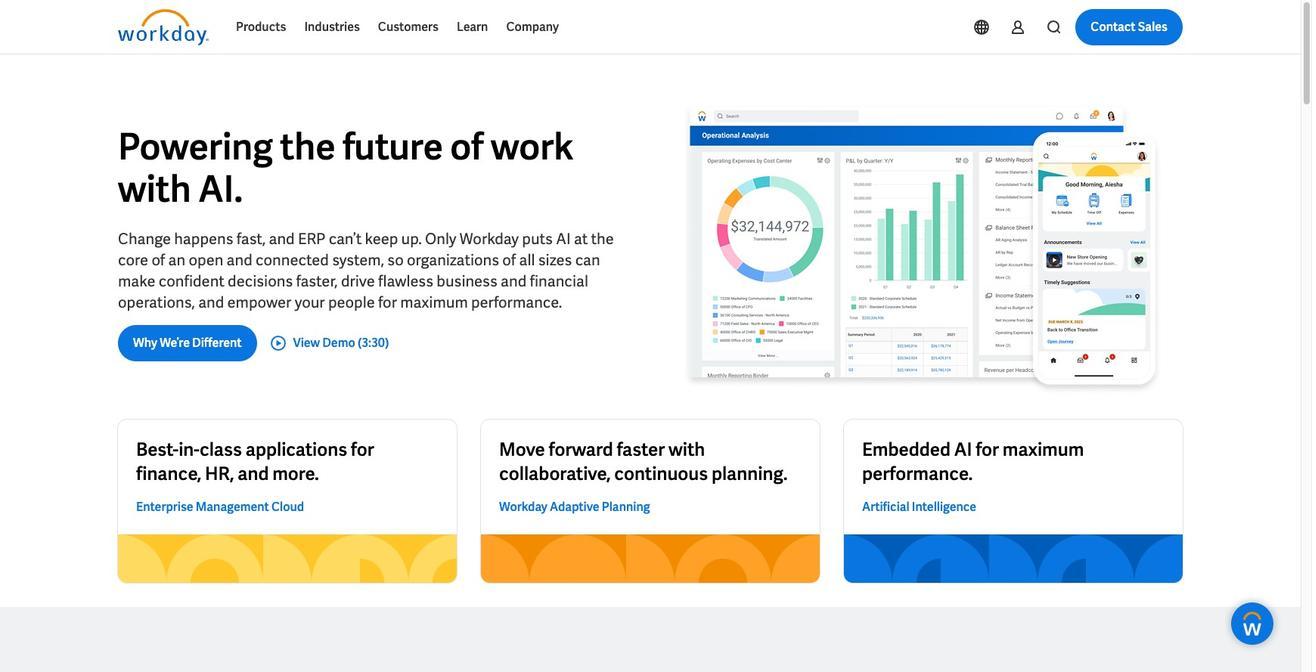 Task type: describe. For each thing, give the bounding box(es) containing it.
best-in-class applications for finance, hr, and more.
[[136, 438, 374, 486]]

applications
[[246, 438, 347, 461]]

planning
[[602, 499, 650, 515]]

future
[[343, 123, 443, 170]]

faster,
[[296, 271, 338, 291]]

for inside embedded ai for maximum performance.
[[976, 438, 999, 461]]

the inside powering the future of work with ai.
[[280, 123, 335, 170]]

puts
[[522, 229, 553, 248]]

embedded ai for maximum performance.
[[862, 438, 1084, 486]]

maximum inside the change happens fast, and erp can't keep up. only workday puts ai at the core of an open and connected system, so organizations of all sizes can make confident decisions faster, drive flawless business and financial operations, and empower your people for maximum performance.
[[400, 292, 468, 312]]

and down fast,
[[227, 250, 252, 270]]

make
[[118, 271, 155, 291]]

faster
[[617, 438, 665, 461]]

decisions
[[228, 271, 293, 291]]

more.
[[272, 462, 319, 486]]

view demo (3:30) link
[[269, 334, 389, 352]]

why
[[133, 335, 157, 351]]

sales
[[1138, 19, 1168, 35]]

planning.
[[712, 462, 788, 486]]

up.
[[401, 229, 422, 248]]

and up connected
[[269, 229, 295, 248]]

why we're different
[[133, 335, 242, 351]]

hr,
[[205, 462, 234, 486]]

for inside the change happens fast, and erp can't keep up. only workday puts ai at the core of an open and connected system, so organizations of all sizes can make confident decisions faster, drive flawless business and financial operations, and empower your people for maximum performance.
[[378, 292, 397, 312]]

adaptive
[[550, 499, 600, 515]]

ai inside the change happens fast, and erp can't keep up. only workday puts ai at the core of an open and connected system, so organizations of all sizes can make confident decisions faster, drive flawless business and financial operations, and empower your people for maximum performance.
[[556, 229, 571, 248]]

flawless
[[378, 271, 433, 291]]

workday inside "link"
[[499, 499, 547, 515]]

view demo (3:30)
[[293, 335, 389, 351]]

move forward faster with collaborative, continuous planning.
[[499, 438, 788, 486]]

demo
[[322, 335, 355, 351]]

move
[[499, 438, 545, 461]]

with inside powering the future of work with ai.
[[118, 165, 191, 212]]

keep
[[365, 229, 398, 248]]

artificial intelligence link
[[862, 498, 976, 517]]

open
[[189, 250, 223, 270]]

in-
[[179, 438, 200, 461]]

workday adaptive planning link
[[499, 498, 650, 517]]

enterprise management cloud link
[[136, 498, 304, 517]]

performance. inside the change happens fast, and erp can't keep up. only workday puts ai at the core of an open and connected system, so organizations of all sizes can make confident decisions faster, drive flawless business and financial operations, and empower your people for maximum performance.
[[471, 292, 562, 312]]

and down all
[[501, 271, 527, 291]]

artificial
[[862, 499, 910, 515]]

happens
[[174, 229, 233, 248]]

business
[[437, 271, 498, 291]]

core
[[118, 250, 148, 270]]

so organizations
[[387, 250, 499, 270]]

learn
[[457, 19, 488, 35]]

industries
[[304, 19, 360, 35]]

performance. inside embedded ai for maximum performance.
[[862, 462, 973, 486]]

learn button
[[448, 9, 497, 45]]

an
[[168, 250, 185, 270]]

sizes
[[538, 250, 572, 270]]

industries button
[[295, 9, 369, 45]]

change happens fast, and erp can't keep up. only workday puts ai at the core of an open and connected system, so organizations of all sizes can make confident decisions faster, drive flawless business and financial operations, and empower your people for maximum performance.
[[118, 229, 614, 312]]

powering
[[118, 123, 273, 170]]

2 horizontal spatial of
[[502, 250, 516, 270]]

customers button
[[369, 9, 448, 45]]

confident
[[159, 271, 225, 291]]

of inside powering the future of work with ai.
[[450, 123, 484, 170]]

products button
[[227, 9, 295, 45]]

best-
[[136, 438, 179, 461]]

embedded
[[862, 438, 951, 461]]

drive
[[341, 271, 375, 291]]



Task type: locate. For each thing, give the bounding box(es) containing it.
and right hr,
[[238, 462, 269, 486]]

1 vertical spatial the
[[591, 229, 614, 248]]

maximum inside embedded ai for maximum performance.
[[1003, 438, 1084, 461]]

go to the homepage image
[[118, 9, 209, 45]]

0 horizontal spatial performance.
[[471, 292, 562, 312]]

0 vertical spatial ai
[[556, 229, 571, 248]]

continuous
[[614, 462, 708, 486]]

and inside best-in-class applications for finance, hr, and more.
[[238, 462, 269, 486]]

contact sales
[[1091, 19, 1168, 35]]

2 horizontal spatial for
[[976, 438, 999, 461]]

1 horizontal spatial with
[[669, 438, 705, 461]]

(3:30)
[[358, 335, 389, 351]]

0 vertical spatial maximum
[[400, 292, 468, 312]]

finance,
[[136, 462, 201, 486]]

and
[[269, 229, 295, 248], [227, 250, 252, 270], [501, 271, 527, 291], [198, 292, 224, 312], [238, 462, 269, 486]]

1 horizontal spatial maximum
[[1003, 438, 1084, 461]]

work
[[491, 123, 574, 170]]

we're
[[160, 335, 190, 351]]

for right the applications
[[351, 438, 374, 461]]

of
[[450, 123, 484, 170], [152, 250, 165, 270], [502, 250, 516, 270]]

0 vertical spatial workday
[[460, 229, 519, 248]]

0 horizontal spatial with
[[118, 165, 191, 212]]

the inside the change happens fast, and erp can't keep up. only workday puts ai at the core of an open and connected system, so organizations of all sizes can make confident decisions faster, drive flawless business and financial operations, and empower your people for maximum performance.
[[591, 229, 614, 248]]

performance. down embedded
[[862, 462, 973, 486]]

of left an
[[152, 250, 165, 270]]

can
[[575, 250, 600, 270]]

all
[[519, 250, 535, 270]]

only
[[425, 229, 456, 248]]

collaborative,
[[499, 462, 611, 486]]

enterprise management cloud
[[136, 499, 304, 515]]

forward
[[549, 438, 613, 461]]

enterprise
[[136, 499, 193, 515]]

erp
[[298, 229, 326, 248]]

1 horizontal spatial for
[[378, 292, 397, 312]]

for
[[378, 292, 397, 312], [351, 438, 374, 461], [976, 438, 999, 461]]

ai.
[[198, 165, 243, 212]]

1 horizontal spatial ai
[[954, 438, 972, 461]]

1 horizontal spatial of
[[450, 123, 484, 170]]

why we're different link
[[118, 325, 257, 361]]

contact
[[1091, 19, 1136, 35]]

can't
[[329, 229, 362, 248]]

maximum
[[400, 292, 468, 312], [1003, 438, 1084, 461]]

for down flawless
[[378, 292, 397, 312]]

different
[[192, 335, 242, 351]]

1 vertical spatial ai
[[954, 438, 972, 461]]

company button
[[497, 9, 568, 45]]

powering the future of work with ai.
[[118, 123, 574, 212]]

intelligence
[[912, 499, 976, 515]]

customers
[[378, 19, 439, 35]]

ai right embedded
[[954, 438, 972, 461]]

desktop view of financial management operational analysis dashboard showing operating expenses by cost center and mobile view of human capital management home screen showing suggested tasks and announcements. image
[[663, 103, 1183, 396]]

performance. down all
[[471, 292, 562, 312]]

0 horizontal spatial the
[[280, 123, 335, 170]]

with
[[118, 165, 191, 212], [669, 438, 705, 461]]

cloud
[[271, 499, 304, 515]]

workday up business
[[460, 229, 519, 248]]

for inside best-in-class applications for finance, hr, and more.
[[351, 438, 374, 461]]

1 horizontal spatial performance.
[[862, 462, 973, 486]]

contact sales link
[[1076, 9, 1183, 45]]

the
[[280, 123, 335, 170], [591, 229, 614, 248]]

financial
[[530, 271, 588, 291]]

workday inside the change happens fast, and erp can't keep up. only workday puts ai at the core of an open and connected system, so organizations of all sizes can make confident decisions faster, drive flawless business and financial operations, and empower your people for maximum performance.
[[460, 229, 519, 248]]

at
[[574, 229, 588, 248]]

company
[[506, 19, 559, 35]]

with inside move forward faster with collaborative, continuous planning.
[[669, 438, 705, 461]]

management
[[196, 499, 269, 515]]

operations,
[[118, 292, 195, 312]]

1 vertical spatial with
[[669, 438, 705, 461]]

0 horizontal spatial ai
[[556, 229, 571, 248]]

connected
[[256, 250, 329, 270]]

0 horizontal spatial for
[[351, 438, 374, 461]]

and down 'confident'
[[198, 292, 224, 312]]

people
[[328, 292, 375, 312]]

workday down collaborative,
[[499, 499, 547, 515]]

for up intelligence
[[976, 438, 999, 461]]

with up change
[[118, 165, 191, 212]]

0 vertical spatial with
[[118, 165, 191, 212]]

with up continuous
[[669, 438, 705, 461]]

workday
[[460, 229, 519, 248], [499, 499, 547, 515]]

1 vertical spatial performance.
[[862, 462, 973, 486]]

change
[[118, 229, 171, 248]]

0 horizontal spatial of
[[152, 250, 165, 270]]

1 vertical spatial maximum
[[1003, 438, 1084, 461]]

fast,
[[237, 229, 266, 248]]

ai left at
[[556, 229, 571, 248]]

1 vertical spatial workday
[[499, 499, 547, 515]]

products
[[236, 19, 286, 35]]

0 vertical spatial performance.
[[471, 292, 562, 312]]

0 vertical spatial the
[[280, 123, 335, 170]]

artificial intelligence
[[862, 499, 976, 515]]

system,
[[332, 250, 384, 270]]

class
[[200, 438, 242, 461]]

of left all
[[502, 250, 516, 270]]

empower
[[227, 292, 291, 312]]

of left work
[[450, 123, 484, 170]]

ai
[[556, 229, 571, 248], [954, 438, 972, 461]]

ai inside embedded ai for maximum performance.
[[954, 438, 972, 461]]

1 horizontal spatial the
[[591, 229, 614, 248]]

workday adaptive planning
[[499, 499, 650, 515]]

0 horizontal spatial maximum
[[400, 292, 468, 312]]

your
[[295, 292, 325, 312]]

performance.
[[471, 292, 562, 312], [862, 462, 973, 486]]

view
[[293, 335, 320, 351]]



Task type: vqa. For each thing, say whether or not it's contained in the screenshot.
CONNECTED
yes



